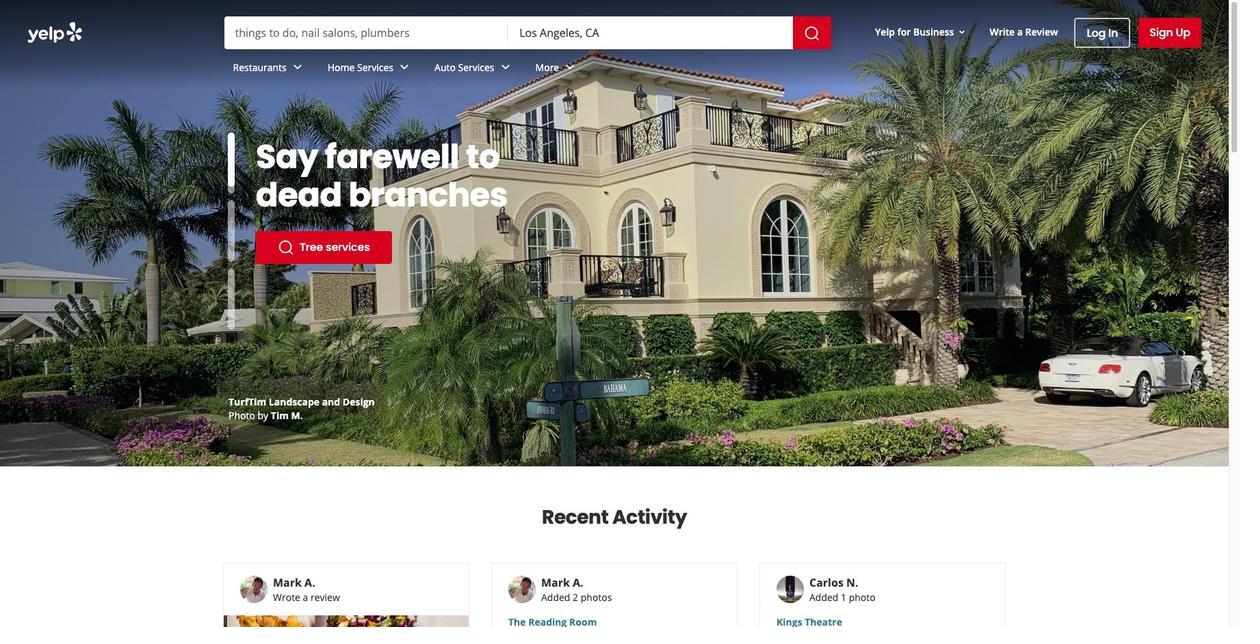 Task type: locate. For each thing, give the bounding box(es) containing it.
restaurants
[[233, 61, 287, 74]]

mark inside mark a. wrote a review
[[273, 576, 302, 591]]

services for home services
[[357, 61, 394, 74]]

24 chevron down v2 image left auto
[[396, 59, 413, 76]]

1 vertical spatial a
[[303, 591, 308, 604]]

2 none field from the left
[[520, 25, 782, 40]]

services right home
[[357, 61, 394, 74]]

photo of mark a. image for mark a. added 2 photos
[[508, 576, 536, 604]]

log in link
[[1075, 18, 1131, 48]]

tree services link
[[256, 231, 392, 264]]

2 mark from the left
[[541, 576, 570, 591]]

a. up 'review'
[[305, 576, 315, 591]]

1 24 chevron down v2 image from the left
[[289, 59, 306, 76]]

0 vertical spatial a
[[1018, 25, 1023, 38]]

0 horizontal spatial services
[[357, 61, 394, 74]]

a right wrote
[[303, 591, 308, 604]]

a. up 2
[[573, 576, 584, 591]]

24 chevron down v2 image inside more link
[[562, 59, 578, 76]]

n.
[[847, 576, 859, 591]]

1 a. from the left
[[305, 576, 315, 591]]

0 horizontal spatial photo of mark a. image
[[240, 576, 268, 604]]

business categories element
[[222, 49, 1202, 89]]

sign
[[1150, 25, 1173, 40]]

None field
[[235, 25, 498, 40], [520, 25, 782, 40]]

mark a. wrote a review
[[273, 576, 340, 604]]

business
[[914, 25, 954, 38]]

a.
[[305, 576, 315, 591], [573, 576, 584, 591]]

by
[[258, 409, 268, 422]]

1 horizontal spatial services
[[458, 61, 495, 74]]

mark a. added 2 photos
[[541, 576, 612, 604]]

added inside carlos n. added 1 photo
[[810, 591, 839, 604]]

a right write on the top
[[1018, 25, 1023, 38]]

write a review
[[990, 25, 1058, 38]]

a. inside 'mark a. added 2 photos'
[[573, 576, 584, 591]]

0 horizontal spatial added
[[541, 591, 570, 604]]

mark a. link
[[273, 576, 315, 591], [541, 576, 584, 591]]

photos
[[581, 591, 612, 604]]

24 chevron down v2 image inside restaurants link
[[289, 59, 306, 76]]

added left 2
[[541, 591, 570, 604]]

1 horizontal spatial mark a. link
[[541, 576, 584, 591]]

added inside 'mark a. added 2 photos'
[[541, 591, 570, 604]]

2 services from the left
[[458, 61, 495, 74]]

1 services from the left
[[357, 61, 394, 74]]

tim
[[271, 409, 289, 422]]

mark inside 'mark a. added 2 photos'
[[541, 576, 570, 591]]

a
[[1018, 25, 1023, 38], [303, 591, 308, 604]]

restaurants link
[[222, 49, 317, 89]]

2 a. from the left
[[573, 576, 584, 591]]

added for mark
[[541, 591, 570, 604]]

16 chevron down v2 image
[[957, 27, 968, 38]]

photo of mark a. image
[[240, 576, 268, 604], [508, 576, 536, 604]]

services
[[357, 61, 394, 74], [458, 61, 495, 74]]

1 horizontal spatial a.
[[573, 576, 584, 591]]

and
[[322, 396, 340, 409]]

auto
[[435, 61, 456, 74]]

1 none field from the left
[[235, 25, 498, 40]]

activity
[[613, 504, 687, 531]]

1 mark a. link from the left
[[273, 576, 315, 591]]

farewell
[[325, 134, 459, 180]]

a. inside mark a. wrote a review
[[305, 576, 315, 591]]

branches
[[349, 172, 508, 218]]

mark up wrote
[[273, 576, 302, 591]]

2 added from the left
[[810, 591, 839, 604]]

3 24 chevron down v2 image from the left
[[562, 59, 578, 76]]

mark for mark a. wrote a review
[[273, 576, 302, 591]]

mark
[[273, 576, 302, 591], [541, 576, 570, 591]]

yelp for business button
[[870, 20, 974, 44]]

1 horizontal spatial mark
[[541, 576, 570, 591]]

24 chevron down v2 image
[[289, 59, 306, 76], [396, 59, 413, 76], [562, 59, 578, 76]]

0 horizontal spatial mark a. link
[[273, 576, 315, 591]]

24 chevron down v2 image inside home services link
[[396, 59, 413, 76]]

sign up link
[[1139, 18, 1202, 48]]

photo of mark a. image for mark a. wrote a review
[[240, 576, 268, 604]]

1 photo of mark a. image from the left
[[240, 576, 268, 604]]

mark a. link up wrote
[[273, 576, 315, 591]]

0 horizontal spatial a.
[[305, 576, 315, 591]]

0 horizontal spatial none field
[[235, 25, 498, 40]]

2 mark a. link from the left
[[541, 576, 584, 591]]

1 horizontal spatial photo of mark a. image
[[508, 576, 536, 604]]

services left 24 chevron down v2 image
[[458, 61, 495, 74]]

1 mark from the left
[[273, 576, 302, 591]]

home
[[328, 61, 355, 74]]

2
[[573, 591, 578, 604]]

mark a. link for mark a. wrote a review
[[273, 576, 315, 591]]

tree
[[300, 240, 323, 255]]

added
[[541, 591, 570, 604], [810, 591, 839, 604]]

write a review link
[[984, 20, 1064, 44]]

24 search v2 image
[[278, 240, 294, 256]]

2 24 chevron down v2 image from the left
[[396, 59, 413, 76]]

1 horizontal spatial added
[[810, 591, 839, 604]]

to
[[466, 134, 500, 180]]

mark down the recent
[[541, 576, 570, 591]]

photo of mark a. image left wrote
[[240, 576, 268, 604]]

search image
[[804, 25, 821, 41]]

Find text field
[[235, 25, 498, 40]]

0 horizontal spatial a
[[303, 591, 308, 604]]

added down carlos
[[810, 591, 839, 604]]

2 horizontal spatial 24 chevron down v2 image
[[562, 59, 578, 76]]

auto services
[[435, 61, 495, 74]]

1 horizontal spatial a
[[1018, 25, 1023, 38]]

recent
[[542, 504, 609, 531]]

photo of mark a. image left 2
[[508, 576, 536, 604]]

Near text field
[[520, 25, 782, 40]]

2 photo of mark a. image from the left
[[508, 576, 536, 604]]

home services
[[328, 61, 394, 74]]

24 chevron down v2 image right restaurants
[[289, 59, 306, 76]]

24 chevron down v2 image right more
[[562, 59, 578, 76]]

None search field
[[0, 0, 1229, 89], [224, 16, 834, 49], [0, 0, 1229, 89], [224, 16, 834, 49]]

explore recent activity section section
[[212, 467, 1017, 628]]

1 horizontal spatial none field
[[520, 25, 782, 40]]

0 horizontal spatial mark
[[273, 576, 302, 591]]

for
[[898, 25, 911, 38]]

24 chevron down v2 image for more
[[562, 59, 578, 76]]

mark a. link up 2
[[541, 576, 584, 591]]

0 horizontal spatial 24 chevron down v2 image
[[289, 59, 306, 76]]

1 added from the left
[[541, 591, 570, 604]]

1 horizontal spatial 24 chevron down v2 image
[[396, 59, 413, 76]]

a inside mark a. wrote a review
[[303, 591, 308, 604]]



Task type: describe. For each thing, give the bounding box(es) containing it.
carlos n. added 1 photo
[[810, 576, 876, 604]]

a. for mark a. wrote a review
[[305, 576, 315, 591]]

home services link
[[317, 49, 424, 89]]

photo
[[229, 409, 255, 422]]

in
[[1109, 25, 1118, 41]]

turftim
[[229, 396, 266, 409]]

photo of carlos n. image
[[777, 576, 804, 604]]

review
[[311, 591, 340, 604]]

photo
[[849, 591, 876, 604]]

write
[[990, 25, 1015, 38]]

mark for mark a. added 2 photos
[[541, 576, 570, 591]]

turftim landscape and design link
[[229, 396, 375, 409]]

design
[[343, 396, 375, 409]]

none field the near
[[520, 25, 782, 40]]

wrote
[[273, 591, 300, 604]]

tree services
[[300, 240, 370, 255]]

log in
[[1087, 25, 1118, 41]]

24 chevron down v2 image
[[497, 59, 514, 76]]

carlos
[[810, 576, 844, 591]]

up
[[1176, 25, 1191, 40]]

mark a. link for mark a. added 2 photos
[[541, 576, 584, 591]]

yelp
[[875, 25, 895, 38]]

24 chevron down v2 image for restaurants
[[289, 59, 306, 76]]

sign up
[[1150, 25, 1191, 40]]

tim m. link
[[271, 409, 303, 422]]

services
[[326, 240, 370, 255]]

log
[[1087, 25, 1106, 41]]

1
[[841, 591, 847, 604]]

a. for mark a. added 2 photos
[[573, 576, 584, 591]]

more
[[536, 61, 559, 74]]

dead
[[256, 172, 342, 218]]

m.
[[291, 409, 303, 422]]

a inside 'banner'
[[1018, 25, 1023, 38]]

say farewell to dead branches
[[256, 134, 508, 218]]

24 chevron down v2 image for home services
[[396, 59, 413, 76]]

select slide image
[[228, 127, 235, 188]]

added for carlos
[[810, 591, 839, 604]]

say
[[256, 134, 318, 180]]

review
[[1026, 25, 1058, 38]]

carlos n. link
[[810, 576, 859, 591]]

more link
[[525, 49, 589, 89]]

explore banner section banner
[[0, 0, 1229, 467]]

turftim landscape and design photo by tim m.
[[229, 396, 375, 422]]

auto services link
[[424, 49, 525, 89]]

landscape
[[269, 396, 320, 409]]

services for auto services
[[458, 61, 495, 74]]

none field find
[[235, 25, 498, 40]]

recent activity
[[542, 504, 687, 531]]

yelp for business
[[875, 25, 954, 38]]



Task type: vqa. For each thing, say whether or not it's contained in the screenshot.
Advertise on Yelp link
no



